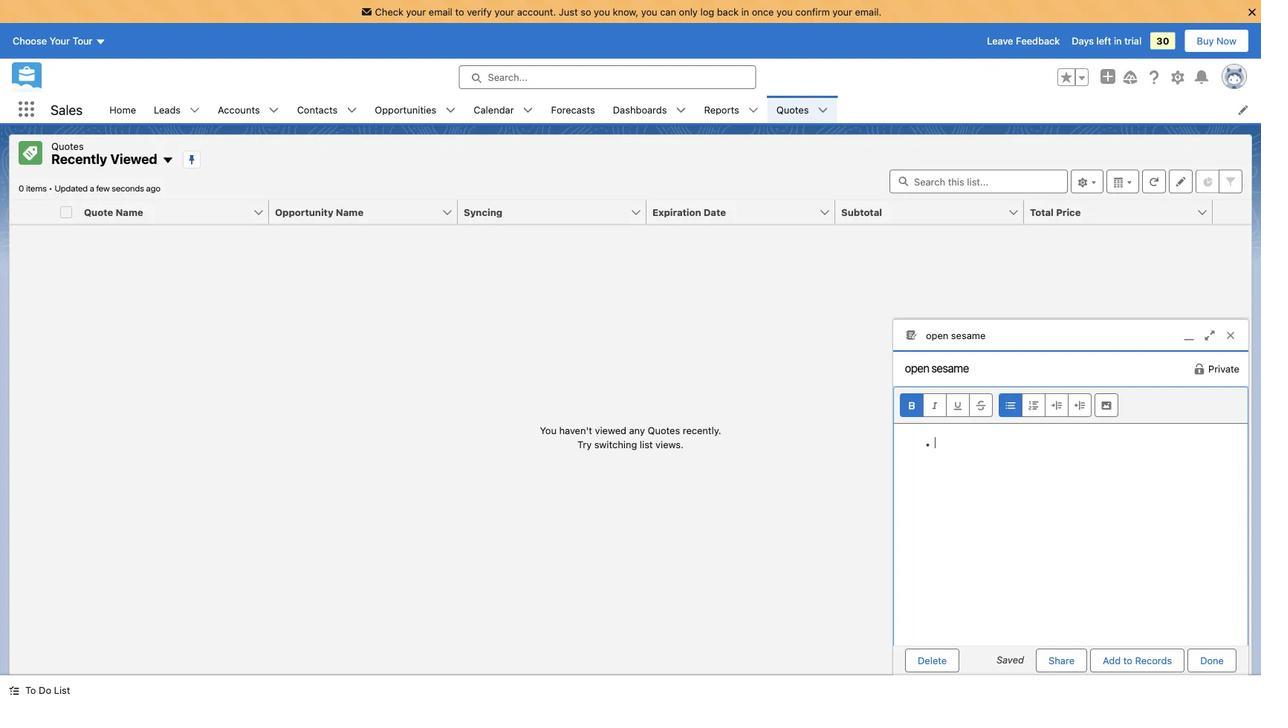 Task type: locate. For each thing, give the bounding box(es) containing it.
None text field
[[893, 352, 1034, 385]]

in right back
[[741, 6, 749, 17]]

1 vertical spatial to
[[1123, 656, 1132, 667]]

reports link
[[695, 96, 748, 123]]

try
[[577, 439, 592, 451]]

0 horizontal spatial your
[[406, 6, 426, 17]]

1 horizontal spatial quotes
[[648, 425, 680, 436]]

contacts link
[[288, 96, 347, 123]]

text default image inside the "calendar" list item
[[523, 105, 533, 116]]

opportunities link
[[366, 96, 445, 123]]

syncing button
[[458, 200, 630, 224]]

leave feedback link
[[987, 35, 1060, 47]]

quotes
[[776, 104, 809, 115], [51, 140, 84, 152], [648, 425, 680, 436]]

toolbar inside open sesame dialog
[[894, 388, 1248, 424]]

1 horizontal spatial you
[[641, 6, 657, 17]]

3 you from the left
[[777, 6, 793, 17]]

0 vertical spatial text default image
[[523, 105, 533, 116]]

search...
[[488, 72, 528, 83]]

total price button
[[1024, 200, 1196, 224]]

expiration date
[[652, 207, 726, 218]]

forecasts
[[551, 104, 595, 115]]

text default image for opportunities
[[445, 105, 456, 116]]

0 vertical spatial to
[[455, 6, 464, 17]]

left
[[1096, 35, 1111, 47]]

to right add
[[1123, 656, 1132, 667]]

syncing element
[[458, 200, 655, 225]]

None search field
[[890, 170, 1068, 194]]

0 vertical spatial in
[[741, 6, 749, 17]]

text default image inside dashboards list item
[[676, 105, 686, 116]]

log
[[700, 6, 714, 17]]

any
[[629, 425, 645, 436]]

0 vertical spatial quotes
[[776, 104, 809, 115]]

status
[[540, 423, 721, 452]]

quote name
[[84, 207, 143, 218]]

buy now
[[1197, 35, 1237, 47]]

choose your tour button
[[12, 29, 107, 53]]

text default image for dashboards
[[676, 105, 686, 116]]

text default image inside 'accounts' list item
[[269, 105, 279, 116]]

0 horizontal spatial in
[[741, 6, 749, 17]]

quotes down sales
[[51, 140, 84, 152]]

in right left
[[1114, 35, 1122, 47]]

share button
[[1036, 650, 1087, 673]]

2 vertical spatial quotes
[[648, 425, 680, 436]]

text default image right viewed
[[162, 155, 174, 167]]

expiration date element
[[647, 200, 844, 225]]

1 horizontal spatial name
[[336, 207, 364, 218]]

open sesame
[[926, 330, 986, 341]]

accounts link
[[209, 96, 269, 123]]

2 horizontal spatial quotes
[[776, 104, 809, 115]]

delete
[[918, 656, 947, 667]]

2 name from the left
[[336, 207, 364, 218]]

check your email to verify your account. just so you know, you can only log back in once you confirm your email.
[[375, 6, 882, 17]]

you right the once
[[777, 6, 793, 17]]

1 horizontal spatial to
[[1123, 656, 1132, 667]]

viewed
[[110, 151, 157, 167]]

choose your tour
[[13, 35, 93, 47]]

your
[[406, 6, 426, 17], [495, 6, 514, 17], [832, 6, 852, 17]]

expiration date button
[[647, 200, 819, 224]]

records
[[1135, 656, 1172, 667]]

share
[[1049, 656, 1075, 667]]

2 you from the left
[[641, 6, 657, 17]]

done button
[[1188, 650, 1237, 673]]

calendar list item
[[465, 96, 542, 123]]

home link
[[101, 96, 145, 123]]

subtotal button
[[835, 200, 1008, 224]]

name inside quote name button
[[116, 207, 143, 218]]

feedback
[[1016, 35, 1060, 47]]

your left email
[[406, 6, 426, 17]]

text default image for quotes
[[818, 105, 828, 116]]

subtotal
[[841, 207, 882, 218]]

1 vertical spatial in
[[1114, 35, 1122, 47]]

you left can
[[641, 6, 657, 17]]

list
[[640, 439, 653, 451]]

quotes up "views."
[[648, 425, 680, 436]]

quotes right reports "list item"
[[776, 104, 809, 115]]

date
[[704, 207, 726, 218]]

text default image inside contacts list item
[[347, 105, 357, 116]]

0 horizontal spatial quotes
[[51, 140, 84, 152]]

accounts list item
[[209, 96, 288, 123]]

toolbar
[[894, 388, 1248, 424]]

group
[[1057, 68, 1089, 86]]

quote name button
[[78, 200, 253, 224]]

0 horizontal spatial name
[[116, 207, 143, 218]]

calendar
[[474, 104, 514, 115]]

list
[[54, 686, 70, 697]]

to right email
[[455, 6, 464, 17]]

quotes link
[[767, 96, 818, 123]]

in
[[741, 6, 749, 17], [1114, 35, 1122, 47]]

1 horizontal spatial your
[[495, 6, 514, 17]]

0 items • updated a few seconds ago
[[19, 183, 160, 194]]

2 horizontal spatial your
[[832, 6, 852, 17]]

quotes inside you haven't viewed any quotes recently. try switching list views.
[[648, 425, 680, 436]]

text default image
[[190, 105, 200, 116], [269, 105, 279, 116], [347, 105, 357, 116], [445, 105, 456, 116], [676, 105, 686, 116], [748, 105, 759, 116], [818, 105, 828, 116], [1194, 363, 1205, 375], [9, 686, 19, 697]]

name down seconds
[[116, 207, 143, 218]]

you
[[594, 6, 610, 17], [641, 6, 657, 17], [777, 6, 793, 17]]

text default image right calendar in the left of the page
[[523, 105, 533, 116]]

sesame
[[951, 330, 986, 341]]

so
[[581, 6, 591, 17]]

name
[[116, 207, 143, 218], [336, 207, 364, 218]]

subtotal element
[[835, 200, 1033, 225]]

dashboards
[[613, 104, 667, 115]]

sales
[[51, 102, 83, 118]]

1 name from the left
[[116, 207, 143, 218]]

total
[[1030, 207, 1054, 218]]

you right so
[[594, 6, 610, 17]]

cell
[[54, 200, 78, 225]]

text default image inside quotes list item
[[818, 105, 828, 116]]

text default image inside opportunities list item
[[445, 105, 456, 116]]

your right verify
[[495, 6, 514, 17]]

viewed
[[595, 425, 626, 436]]

to inside button
[[1123, 656, 1132, 667]]

text default image for accounts
[[269, 105, 279, 116]]

1 horizontal spatial text default image
[[523, 105, 533, 116]]

text default image for contacts
[[347, 105, 357, 116]]

leave
[[987, 35, 1013, 47]]

opportunity name
[[275, 207, 364, 218]]

price
[[1056, 207, 1081, 218]]

a
[[90, 183, 94, 194]]

delete status
[[905, 650, 997, 673]]

home
[[109, 104, 136, 115]]

verify
[[467, 6, 492, 17]]

name right the opportunity on the left top of the page
[[336, 207, 364, 218]]

2 your from the left
[[495, 6, 514, 17]]

0 horizontal spatial to
[[455, 6, 464, 17]]

list
[[101, 96, 1261, 123]]

quotes inside list item
[[776, 104, 809, 115]]

switching
[[594, 439, 637, 451]]

search... button
[[459, 65, 756, 89]]

action image
[[1213, 200, 1251, 224]]

text default image inside reports "list item"
[[748, 105, 759, 116]]

recently
[[51, 151, 107, 167]]

check
[[375, 6, 403, 17]]

only
[[679, 6, 698, 17]]

1 vertical spatial text default image
[[162, 155, 174, 167]]

0 horizontal spatial you
[[594, 6, 610, 17]]

text default image
[[523, 105, 533, 116], [162, 155, 174, 167]]

your left the email.
[[832, 6, 852, 17]]

you
[[540, 425, 557, 436]]

1 vertical spatial quotes
[[51, 140, 84, 152]]

2 horizontal spatial you
[[777, 6, 793, 17]]

text default image inside to do list button
[[9, 686, 19, 697]]

text default image inside leads list item
[[190, 105, 200, 116]]

name inside opportunity name button
[[336, 207, 364, 218]]

item number element
[[10, 200, 54, 225]]



Task type: describe. For each thing, give the bounding box(es) containing it.
1 you from the left
[[594, 6, 610, 17]]

you haven't viewed any quotes recently. try switching list views.
[[540, 425, 721, 451]]

none text field inside open sesame dialog
[[893, 352, 1034, 385]]

trial
[[1124, 35, 1142, 47]]

back
[[717, 6, 739, 17]]

contacts list item
[[288, 96, 366, 123]]

know,
[[613, 6, 638, 17]]

accounts
[[218, 104, 260, 115]]

opportunity
[[275, 207, 333, 218]]

opportunity name element
[[269, 200, 467, 225]]

item number image
[[10, 200, 54, 224]]

open
[[926, 330, 948, 341]]

your
[[50, 35, 70, 47]]

few
[[96, 183, 110, 194]]

saved
[[997, 655, 1024, 666]]

30
[[1156, 35, 1169, 47]]

contacts
[[297, 104, 338, 115]]

name for opportunity name
[[336, 207, 364, 218]]

format body element
[[999, 394, 1092, 418]]

reports
[[704, 104, 739, 115]]

leads list item
[[145, 96, 209, 123]]

recently.
[[683, 425, 721, 436]]

text default image for leads
[[190, 105, 200, 116]]

quote
[[84, 207, 113, 218]]

cell inside recently viewed|quotes|list view element
[[54, 200, 78, 225]]

opportunity name button
[[269, 200, 441, 224]]

add to records
[[1103, 656, 1172, 667]]

buy
[[1197, 35, 1214, 47]]

recently viewed|quotes|list view element
[[9, 135, 1252, 676]]

do
[[39, 686, 51, 697]]

account.
[[517, 6, 556, 17]]

leave feedback
[[987, 35, 1060, 47]]

format text element
[[900, 394, 993, 418]]

dashboards list item
[[604, 96, 695, 123]]

choose
[[13, 35, 47, 47]]

add
[[1103, 656, 1121, 667]]

action element
[[1213, 200, 1251, 225]]

recently viewed status
[[19, 183, 55, 194]]

name for quote name
[[116, 207, 143, 218]]

tour
[[73, 35, 93, 47]]

leads link
[[145, 96, 190, 123]]

text default image inside open sesame dialog
[[1194, 363, 1205, 375]]

days
[[1072, 35, 1094, 47]]

3 your from the left
[[832, 6, 852, 17]]

total price
[[1030, 207, 1081, 218]]

expiration
[[652, 207, 701, 218]]

items
[[26, 183, 47, 194]]

recently viewed
[[51, 151, 157, 167]]

days left in trial
[[1072, 35, 1142, 47]]

status containing you haven't viewed any quotes recently.
[[540, 423, 721, 452]]

quotes list item
[[767, 96, 837, 123]]

Compose text text field
[[894, 424, 1248, 647]]

add to records button
[[1090, 650, 1185, 673]]

opportunities
[[375, 104, 436, 115]]

leads
[[154, 104, 181, 115]]

haven't
[[559, 425, 592, 436]]

can
[[660, 6, 676, 17]]

text default image for reports
[[748, 105, 759, 116]]

quote name element
[[78, 200, 278, 225]]

to do list
[[25, 686, 70, 697]]

once
[[752, 6, 774, 17]]

calendar link
[[465, 96, 523, 123]]

•
[[49, 183, 53, 194]]

views.
[[656, 439, 684, 451]]

syncing
[[464, 207, 502, 218]]

1 horizontal spatial in
[[1114, 35, 1122, 47]]

private
[[1208, 364, 1240, 375]]

ago
[[146, 183, 160, 194]]

total price element
[[1024, 200, 1222, 225]]

0 horizontal spatial text default image
[[162, 155, 174, 167]]

email.
[[855, 6, 882, 17]]

1 your from the left
[[406, 6, 426, 17]]

to
[[25, 686, 36, 697]]

updated
[[55, 183, 88, 194]]

list containing home
[[101, 96, 1261, 123]]

opportunities list item
[[366, 96, 465, 123]]

reports list item
[[695, 96, 767, 123]]

dashboards link
[[604, 96, 676, 123]]

Search Recently Viewed list view. search field
[[890, 170, 1068, 194]]

done
[[1200, 656, 1224, 667]]

open sesame dialog
[[892, 320, 1249, 684]]

just
[[559, 6, 578, 17]]

quotes image
[[19, 141, 42, 165]]

to do list button
[[0, 676, 79, 706]]

forecasts link
[[542, 96, 604, 123]]

buy now button
[[1184, 29, 1249, 53]]

0
[[19, 183, 24, 194]]



Task type: vqa. For each thing, say whether or not it's contained in the screenshot.
Working for Universal Technologies
no



